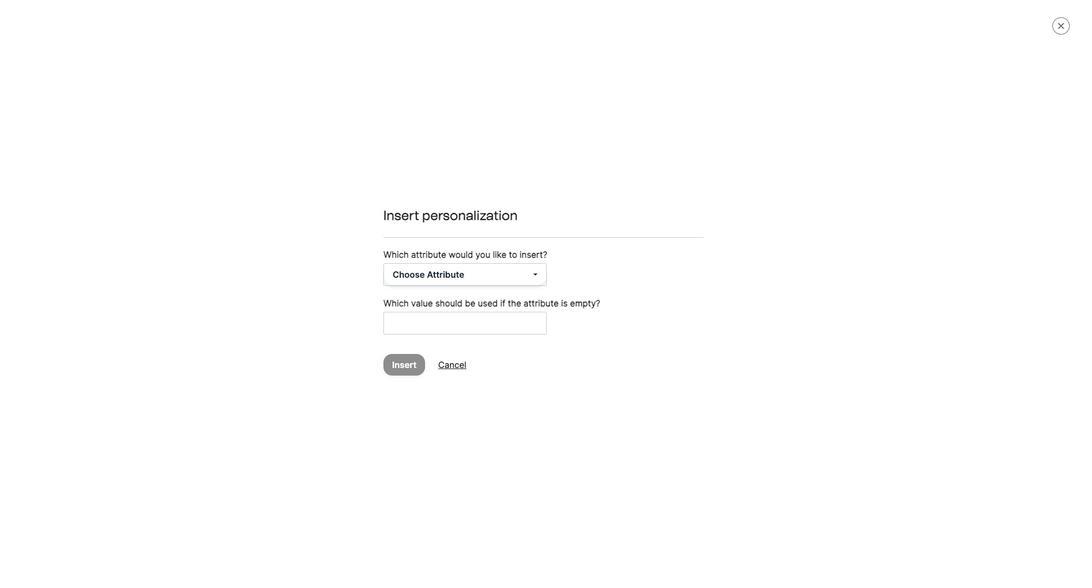 Task type: locate. For each thing, give the bounding box(es) containing it.
inbox
[[533, 320, 553, 329]]

text right the
[[541, 241, 555, 250]]

0 horizontal spatial to
[[424, 320, 431, 329]]

insert
[[383, 207, 419, 223], [392, 359, 417, 370]]

the
[[525, 241, 539, 250]]

1 horizontal spatial is
[[879, 228, 885, 237]]

clients,
[[420, 241, 445, 250]]

0 vertical spatial insert
[[383, 207, 419, 223]]

a
[[349, 228, 354, 237]]

0 vertical spatial is
[[879, 228, 885, 237]]

1 vertical spatial which
[[383, 298, 409, 309]]

short
[[356, 228, 375, 237]]

overview
[[521, 228, 553, 237]]

next
[[1016, 14, 1035, 25]]

0 vertical spatial email
[[399, 241, 417, 250]]

which value should be used if the attribute is empty?
[[383, 298, 600, 309]]

be left used
[[465, 298, 475, 309]]

which
[[383, 249, 409, 260], [383, 298, 409, 309]]

like right you
[[493, 249, 506, 260]]

0 horizontal spatial text
[[377, 228, 391, 237]]

will right the
[[557, 241, 569, 250]]

text up most
[[377, 228, 391, 237]]

1 horizontal spatial be
[[465, 298, 475, 309]]

text
[[377, 228, 391, 237], [541, 241, 555, 250]]

insert personalization
[[383, 207, 518, 223]]

insert down address at left bottom
[[392, 359, 417, 370]]

0 horizontal spatial in
[[470, 320, 476, 329]]

choose attribute button
[[384, 264, 546, 285]]

of right overview
[[556, 228, 563, 237]]

like inside write a short text (about 35 characters) that gives an overview of the content of your email. this will significantly increase your opening rate. this feature is supported by most email clients, like gmail and yahoo. the text will be displayed in your recipient's inbox, just below the subject.
[[447, 241, 459, 250]]

insert button
[[383, 354, 425, 376]]

increase
[[735, 228, 765, 237]]

this up recipient's
[[659, 228, 674, 237]]

[DEFAULT_FROM_NAME] text field
[[329, 370, 886, 392]]

1 vertical spatial email
[[372, 320, 391, 329]]

insert up (about
[[383, 207, 419, 223]]

1 vertical spatial attribute
[[524, 298, 559, 309]]

in inside write a short text (about 35 characters) that gives an overview of the content of your email. this will significantly increase your opening rate. this feature is supported by most email clients, like gmail and yahoo. the text will be displayed in your recipient's inbox, just below the subject.
[[618, 241, 625, 250]]

rate.
[[816, 228, 832, 237]]

0 horizontal spatial attribute
[[411, 249, 446, 260]]

1 horizontal spatial in
[[618, 241, 625, 250]]

1 horizontal spatial attribute
[[524, 298, 559, 309]]

like
[[447, 241, 459, 250], [493, 249, 506, 260]]

the right if
[[508, 298, 521, 309]]

your right receive
[[622, 320, 638, 329]]

email down (about
[[399, 241, 417, 250]]

of up displayed
[[608, 228, 616, 237]]

0 vertical spatial will
[[676, 228, 688, 237]]

this right rate.
[[834, 228, 849, 237]]

2 horizontal spatial be
[[571, 241, 580, 250]]

1 vertical spatial insert
[[392, 359, 417, 370]]

choose
[[393, 269, 425, 280], [329, 320, 356, 329]]

be left shown
[[433, 320, 442, 329]]

email
[[399, 241, 417, 250], [372, 320, 391, 329]]

write a short text (about 35 characters) that gives an overview of the content of your email. this will significantly increase your opening rate. this feature is supported by most email clients, like gmail and yahoo. the text will be displayed in your recipient's inbox, just below the subject.
[[329, 228, 885, 250]]

attribute up inbox
[[524, 298, 559, 309]]

your down used
[[478, 320, 494, 329]]

an
[[510, 228, 519, 237]]

in
[[618, 241, 625, 250], [470, 320, 476, 329]]

choose for choose attribute
[[393, 269, 425, 280]]

0 vertical spatial be
[[571, 241, 580, 250]]

2 this from the left
[[834, 228, 849, 237]]

this
[[659, 228, 674, 237], [834, 228, 849, 237]]

like down characters)
[[447, 241, 459, 250]]

your
[[618, 228, 634, 237], [767, 228, 783, 237], [627, 241, 643, 250], [478, 320, 494, 329], [622, 320, 638, 329]]

choose inside choose attribute button
[[393, 269, 425, 280]]

2 vertical spatial be
[[433, 320, 442, 329]]

choose the email address to be shown in your recipients inbox when they receive your campaign or
[[329, 320, 685, 329]]

will
[[676, 228, 688, 237], [557, 241, 569, 250]]

None text field
[[337, 205, 790, 218], [384, 312, 546, 334], [337, 205, 790, 218], [384, 312, 546, 334]]

arrow right image
[[1059, 15, 1066, 24]]

to left insert?
[[509, 249, 517, 260]]

insert inside button
[[392, 359, 417, 370]]

1 vertical spatial choose
[[329, 320, 356, 329]]

0 horizontal spatial will
[[557, 241, 569, 250]]

will up inbox,
[[676, 228, 688, 237]]

to right address at left bottom
[[424, 320, 431, 329]]

and
[[483, 241, 497, 250]]

1 horizontal spatial this
[[834, 228, 849, 237]]

1 horizontal spatial of
[[608, 228, 616, 237]]

opening
[[785, 228, 814, 237]]

1 horizontal spatial email
[[399, 241, 417, 250]]

by
[[368, 241, 377, 250]]

that
[[473, 228, 487, 237]]

0 vertical spatial choose
[[393, 269, 425, 280]]

in right shown
[[470, 320, 476, 329]]

which for which value should be used if the attribute is empty?
[[383, 298, 409, 309]]

is right feature
[[879, 228, 885, 237]]

of
[[556, 228, 563, 237], [608, 228, 616, 237]]

0 horizontal spatial is
[[561, 298, 568, 309]]

be down content
[[571, 241, 580, 250]]

1 vertical spatial text
[[541, 241, 555, 250]]

the
[[565, 228, 577, 237], [746, 241, 758, 250], [508, 298, 521, 309], [358, 320, 370, 329]]

1 horizontal spatial will
[[676, 228, 688, 237]]

which attribute would you like to insert?
[[383, 249, 547, 260]]

to
[[509, 249, 517, 260], [424, 320, 431, 329]]

is left empty?
[[561, 298, 568, 309]]

email left address at left bottom
[[372, 320, 391, 329]]

1 horizontal spatial to
[[509, 249, 517, 260]]

your down email.
[[627, 241, 643, 250]]

recipients
[[496, 320, 531, 329]]

0 vertical spatial which
[[383, 249, 409, 260]]

in right displayed
[[618, 241, 625, 250]]

attribute up choose attribute
[[411, 249, 446, 260]]

is inside write a short text (about 35 characters) that gives an overview of the content of your email. this will significantly increase your opening rate. this feature is supported by most email clients, like gmail and yahoo. the text will be displayed in your recipient's inbox, just below the subject.
[[879, 228, 885, 237]]

campaign
[[640, 320, 675, 329]]

value
[[411, 298, 433, 309]]

attribute
[[411, 249, 446, 260], [524, 298, 559, 309]]

0 horizontal spatial of
[[556, 228, 563, 237]]

2 which from the top
[[383, 298, 409, 309]]

personalization
[[422, 207, 518, 223]]

0 horizontal spatial like
[[447, 241, 459, 250]]

significantly
[[690, 228, 733, 237]]

insert?
[[520, 249, 547, 260]]

0 horizontal spatial this
[[659, 228, 674, 237]]

inbox,
[[684, 241, 705, 250]]

1 horizontal spatial choose
[[393, 269, 425, 280]]

just
[[707, 241, 720, 250]]

be
[[571, 241, 580, 250], [465, 298, 475, 309], [433, 320, 442, 329]]

1 which from the top
[[383, 249, 409, 260]]

is
[[879, 228, 885, 237], [561, 298, 568, 309]]

email.
[[636, 228, 657, 237]]

1 horizontal spatial like
[[493, 249, 506, 260]]

0 horizontal spatial choose
[[329, 320, 356, 329]]

displayed
[[582, 241, 616, 250]]

if
[[500, 298, 505, 309]]

1 vertical spatial be
[[465, 298, 475, 309]]

which down (about
[[383, 249, 409, 260]]

which up address at left bottom
[[383, 298, 409, 309]]

0 vertical spatial in
[[618, 241, 625, 250]]



Task type: describe. For each thing, give the bounding box(es) containing it.
0 horizontal spatial email
[[372, 320, 391, 329]]

receive
[[594, 320, 620, 329]]

used
[[478, 298, 498, 309]]

insert for insert
[[392, 359, 417, 370]]

your left email.
[[618, 228, 634, 237]]

your up the subject.
[[767, 228, 783, 237]]

should
[[435, 298, 463, 309]]

cancel link
[[438, 359, 466, 370]]

0 vertical spatial attribute
[[411, 249, 446, 260]]

be inside write a short text (about 35 characters) that gives an overview of the content of your email. this will significantly increase your opening rate. this feature is supported by most email clients, like gmail and yahoo. the text will be displayed in your recipient's inbox, just below the subject.
[[571, 241, 580, 250]]

attribute
[[427, 269, 464, 280]]

the left content
[[565, 228, 577, 237]]

would
[[449, 249, 473, 260]]

0 vertical spatial to
[[509, 249, 517, 260]]

subject.
[[760, 241, 788, 250]]

yahoo.
[[499, 241, 523, 250]]

shown
[[444, 320, 468, 329]]

most
[[379, 241, 396, 250]]

(about
[[393, 228, 416, 237]]

1 of from the left
[[556, 228, 563, 237]]

supported
[[329, 241, 366, 250]]

step
[[1037, 14, 1057, 25]]

next step button
[[1007, 9, 1075, 30]]

when
[[555, 320, 574, 329]]

empty?
[[570, 298, 600, 309]]

the down increase
[[746, 241, 758, 250]]

2 of from the left
[[608, 228, 616, 237]]

35
[[418, 228, 428, 237]]

choose for choose the email address to be shown in your recipients inbox when they receive your campaign or
[[329, 320, 356, 329]]

feature
[[852, 228, 877, 237]]

gmail
[[461, 241, 481, 250]]

email inside write a short text (about 35 characters) that gives an overview of the content of your email. this will significantly increase your opening rate. this feature is supported by most email clients, like gmail and yahoo. the text will be displayed in your recipient's inbox, just below the subject.
[[399, 241, 417, 250]]

choose attribute
[[393, 269, 464, 280]]

insert for insert personalization
[[383, 207, 419, 223]]

1 vertical spatial is
[[561, 298, 568, 309]]

or
[[677, 320, 685, 329]]

1 vertical spatial will
[[557, 241, 569, 250]]

the left address at left bottom
[[358, 320, 370, 329]]

0 vertical spatial text
[[377, 228, 391, 237]]

0 horizontal spatial be
[[433, 320, 442, 329]]

1 this from the left
[[659, 228, 674, 237]]

you
[[476, 249, 490, 260]]

1 vertical spatial in
[[470, 320, 476, 329]]

they
[[576, 320, 592, 329]]

next step
[[1016, 14, 1057, 25]]

1 vertical spatial to
[[424, 320, 431, 329]]

recipient's
[[645, 241, 682, 250]]

address
[[393, 320, 422, 329]]

write
[[329, 228, 347, 237]]

below
[[722, 241, 744, 250]]

which for which attribute would you like to insert?
[[383, 249, 409, 260]]

content
[[579, 228, 606, 237]]

gives
[[489, 228, 508, 237]]

characters)
[[430, 228, 471, 237]]

cancel
[[438, 359, 466, 370]]

1 horizontal spatial text
[[541, 241, 555, 250]]



Task type: vqa. For each thing, say whether or not it's contained in the screenshot.
like in the Write a short text (about 35 characters) that gives an overview of the content of your email. This will significantly increase your opening rate. This feature is supported by most email clients, like Gmail and Yahoo. The text will be displayed in your recipient's inbox, just below the subject.
yes



